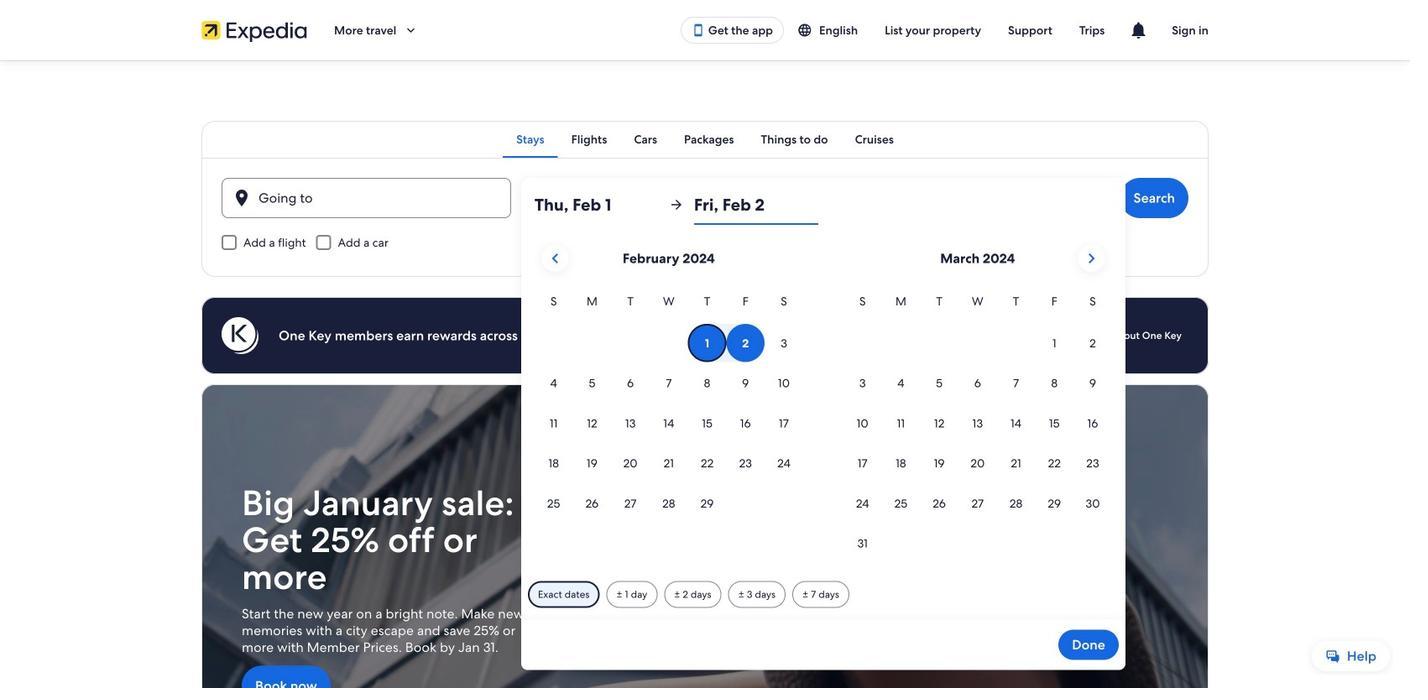 Task type: describe. For each thing, give the bounding box(es) containing it.
download the app button image
[[692, 24, 705, 37]]

directional image
[[669, 197, 684, 212]]

previous month image
[[545, 249, 565, 269]]

more travel image
[[403, 23, 418, 38]]

february 2024 element
[[535, 292, 803, 525]]



Task type: locate. For each thing, give the bounding box(es) containing it.
next month image
[[1082, 249, 1102, 269]]

march 2024 element
[[844, 292, 1112, 565]]

tab list
[[202, 121, 1209, 158]]

main content
[[0, 60, 1411, 689]]

small image
[[798, 23, 820, 38]]

application
[[535, 238, 1112, 565]]

communication center icon image
[[1129, 20, 1149, 40]]

expedia logo image
[[202, 18, 307, 42]]

travel sale activities deals image
[[202, 385, 1209, 689]]



Task type: vqa. For each thing, say whether or not it's contained in the screenshot.
1st person from the bottom of the page
no



